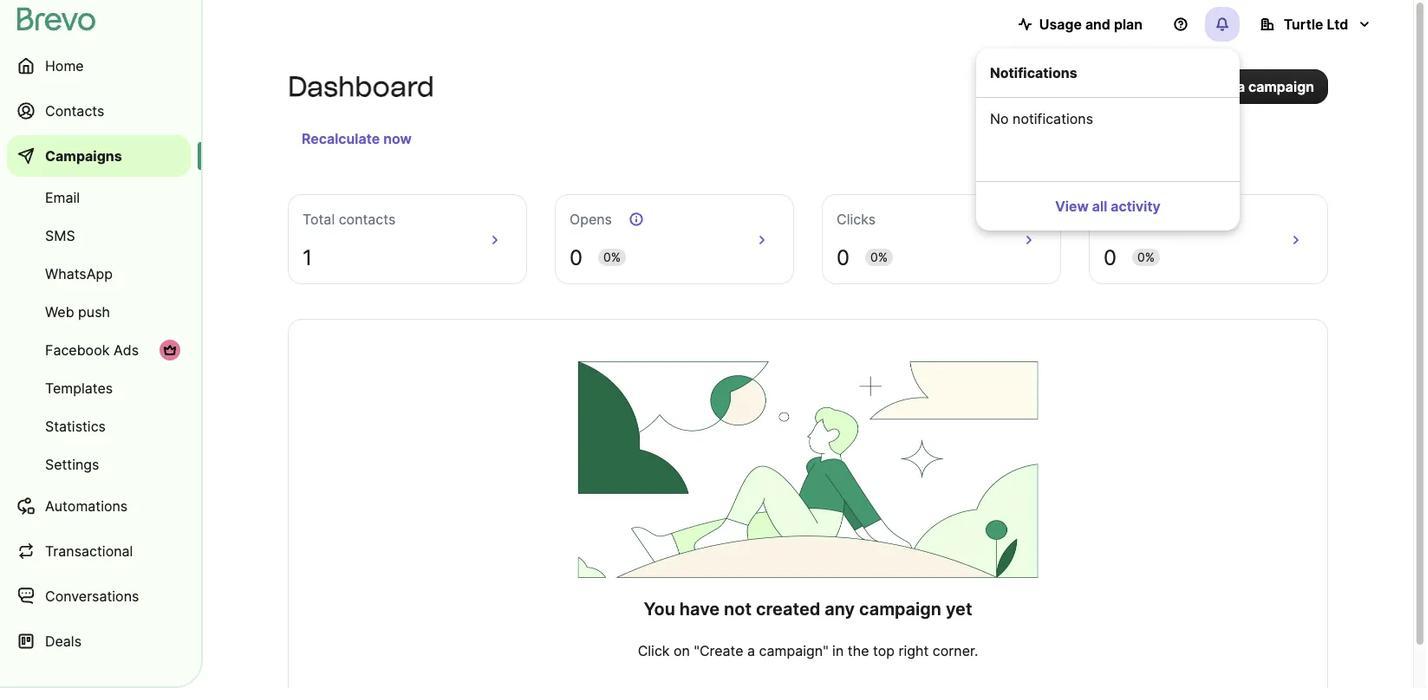 Task type: vqa. For each thing, say whether or not it's contained in the screenshot.
Calls Link
no



Task type: locate. For each thing, give the bounding box(es) containing it.
0 for blocklists
[[1104, 245, 1117, 270]]

0 down opens
[[570, 245, 583, 270]]

click
[[638, 643, 670, 659]]

usage and plan
[[1039, 16, 1143, 33]]

1 horizontal spatial 0
[[837, 245, 850, 270]]

1 vertical spatial campaign
[[859, 599, 942, 620]]

dashboard
[[288, 70, 434, 103]]

create
[[1189, 78, 1234, 95]]

recalculate now
[[302, 130, 412, 147]]

0
[[570, 245, 583, 270], [837, 245, 850, 270], [1104, 245, 1117, 270]]

campaign up right
[[859, 599, 942, 620]]

1 horizontal spatial 0%
[[871, 250, 888, 265]]

0% down clicks
[[871, 250, 888, 265]]

turtle
[[1284, 16, 1324, 33]]

1 horizontal spatial campaign
[[1249, 78, 1314, 95]]

0 vertical spatial a
[[1237, 78, 1245, 95]]

templates
[[45, 380, 113, 397]]

0 down blocklists
[[1104, 245, 1117, 270]]

0% down blocklists
[[1138, 250, 1155, 265]]

deals
[[45, 633, 82, 650]]

recalculate
[[302, 130, 380, 147]]

automations link
[[7, 486, 191, 527]]

0 horizontal spatial 0
[[570, 245, 583, 270]]

statistics
[[45, 418, 106, 435]]

push
[[78, 303, 110, 320]]

2 horizontal spatial 0
[[1104, 245, 1117, 270]]

0 vertical spatial campaign
[[1249, 78, 1314, 95]]

notifications
[[1013, 110, 1093, 127]]

conversations
[[45, 588, 139, 605]]

sms
[[45, 227, 75, 244]]

deals link
[[7, 621, 191, 662]]

0 horizontal spatial 0%
[[603, 250, 621, 265]]

a
[[1237, 78, 1245, 95], [748, 643, 755, 659]]

web
[[45, 303, 74, 320]]

view
[[1055, 198, 1089, 215]]

transactional link
[[7, 531, 191, 572]]

0% down opens
[[603, 250, 621, 265]]

you have not created any campaign yet
[[644, 599, 972, 620]]

campaign
[[1249, 78, 1314, 95], [859, 599, 942, 620]]

2 0 from the left
[[837, 245, 850, 270]]

turtle ltd button
[[1247, 7, 1386, 42]]

settings link
[[7, 447, 191, 482]]

campaign down turtle
[[1249, 78, 1314, 95]]

2 0% from the left
[[871, 250, 888, 265]]

any
[[825, 599, 855, 620]]

0 horizontal spatial a
[[748, 643, 755, 659]]

a right create
[[1237, 78, 1245, 95]]

opens
[[570, 211, 612, 228]]

created
[[756, 599, 821, 620]]

0%
[[603, 250, 621, 265], [871, 250, 888, 265], [1138, 250, 1155, 265]]

home link
[[7, 45, 191, 87]]

click on "create a campaign" in the top right corner.
[[638, 643, 978, 659]]

campaigns link
[[7, 135, 191, 177]]

usage and plan button
[[1005, 7, 1157, 42]]

view all activity link
[[983, 189, 1233, 224]]

0 down clicks
[[837, 245, 850, 270]]

home
[[45, 57, 84, 74]]

have
[[680, 599, 720, 620]]

web push link
[[7, 295, 191, 329]]

facebook ads link
[[7, 333, 191, 368]]

contacts
[[339, 211, 396, 228]]

create a campaign
[[1189, 78, 1314, 95]]

sms link
[[7, 219, 191, 253]]

1 horizontal spatial a
[[1237, 78, 1245, 95]]

a right "create
[[748, 643, 755, 659]]

the
[[848, 643, 869, 659]]

now
[[383, 130, 412, 147]]

0 horizontal spatial campaign
[[859, 599, 942, 620]]

email link
[[7, 180, 191, 215]]

3 0 from the left
[[1104, 245, 1117, 270]]

automations
[[45, 498, 128, 515]]

ltd
[[1327, 16, 1349, 33]]

"create
[[694, 643, 744, 659]]

corner.
[[933, 643, 978, 659]]

3 0% from the left
[[1138, 250, 1155, 265]]

conversations link
[[7, 576, 191, 617]]

2 horizontal spatial 0%
[[1138, 250, 1155, 265]]

on
[[674, 643, 690, 659]]

templates link
[[7, 371, 191, 406]]

facebook ads
[[45, 342, 139, 359]]

email
[[45, 189, 80, 206]]



Task type: describe. For each thing, give the bounding box(es) containing it.
blocklists
[[1104, 211, 1166, 228]]

turtle ltd
[[1284, 16, 1349, 33]]

you
[[644, 599, 675, 620]]

create a campaign button
[[1175, 69, 1328, 104]]

clicks
[[837, 211, 876, 228]]

total contacts
[[303, 211, 396, 228]]

whatsapp link
[[7, 257, 191, 291]]

facebook
[[45, 342, 110, 359]]

activity
[[1111, 198, 1161, 215]]

total
[[303, 211, 335, 228]]

campaign inside create a campaign "button"
[[1249, 78, 1314, 95]]

not
[[724, 599, 752, 620]]

no
[[990, 110, 1009, 127]]

0 for clicks
[[837, 245, 850, 270]]

in
[[832, 643, 844, 659]]

1 0% from the left
[[603, 250, 621, 265]]

1 vertical spatial a
[[748, 643, 755, 659]]

campaigns
[[45, 147, 122, 164]]

1 0 from the left
[[570, 245, 583, 270]]

transactional
[[45, 543, 133, 560]]

recalculate now button
[[295, 125, 419, 153]]

no notifications
[[990, 110, 1093, 127]]

yet
[[946, 599, 972, 620]]

settings
[[45, 456, 99, 473]]

1
[[303, 245, 312, 270]]

right
[[899, 643, 929, 659]]

statistics link
[[7, 409, 191, 444]]

0% for blocklists
[[1138, 250, 1155, 265]]

usage
[[1039, 16, 1082, 33]]

0% for clicks
[[871, 250, 888, 265]]

contacts
[[45, 102, 104, 119]]

web push
[[45, 303, 110, 320]]

view all activity
[[1055, 198, 1161, 215]]

left___rvooi image
[[163, 343, 177, 357]]

contacts link
[[7, 90, 191, 132]]

all
[[1092, 198, 1108, 215]]

campaign"
[[759, 643, 829, 659]]

whatsapp
[[45, 265, 113, 282]]

ads
[[113, 342, 139, 359]]

plan
[[1114, 16, 1143, 33]]

top
[[873, 643, 895, 659]]

notifications
[[990, 64, 1078, 81]]

and
[[1085, 16, 1111, 33]]

a inside "button"
[[1237, 78, 1245, 95]]



